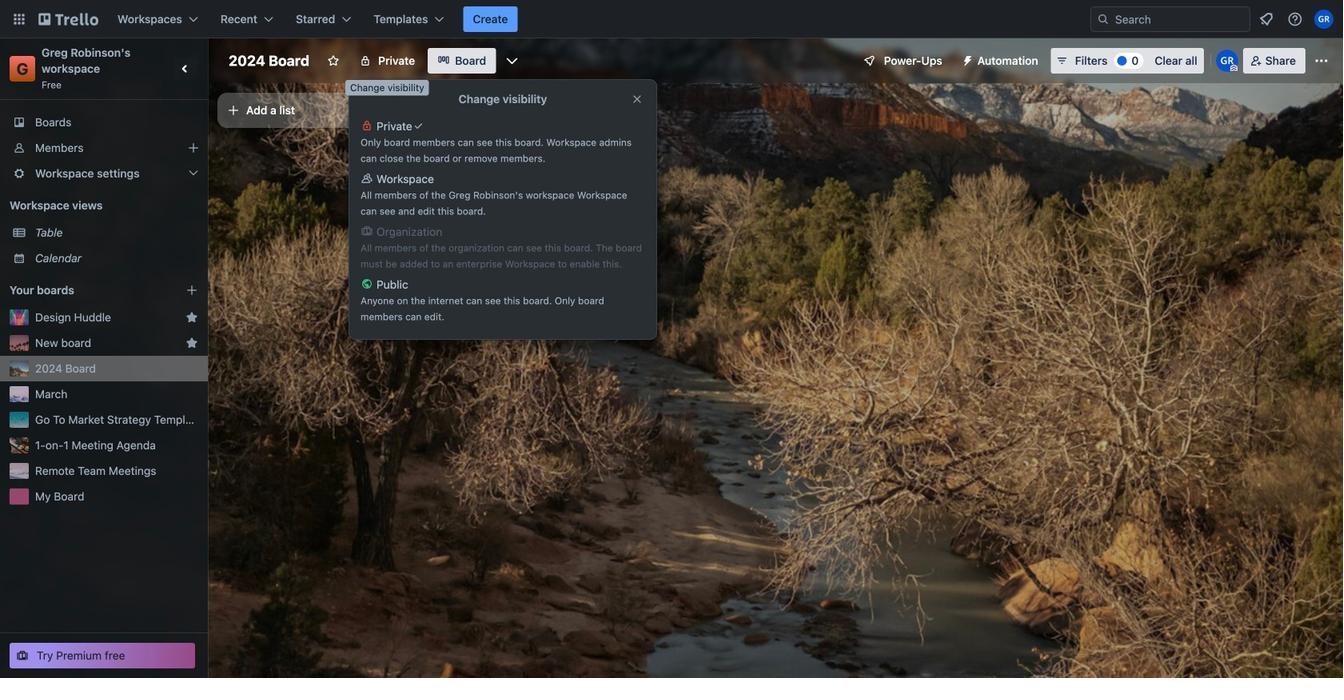 Task type: vqa. For each thing, say whether or not it's contained in the screenshot.
The in the the Timeline view Plan your project, stay on top of every sprint, and see how all of the moving parts fit together over time with Timeline. Learn more
no



Task type: describe. For each thing, give the bounding box(es) containing it.
star or unstar board image
[[327, 54, 340, 67]]

workspace navigation collapse icon image
[[174, 58, 197, 80]]

open information menu image
[[1288, 11, 1304, 27]]

back to home image
[[38, 6, 98, 32]]

0 notifications image
[[1257, 10, 1277, 29]]

this member is an admin of this board. image
[[1231, 65, 1238, 72]]

sm image
[[956, 48, 978, 70]]

greg robinson (gregrobinson96) image
[[1216, 50, 1239, 72]]

greg robinson (gregrobinson96) image
[[1315, 10, 1334, 29]]

customize views image
[[504, 53, 520, 69]]

2 starred icon image from the top
[[186, 337, 198, 350]]



Task type: locate. For each thing, give the bounding box(es) containing it.
search image
[[1097, 13, 1110, 26]]

close popover image
[[631, 93, 644, 106]]

Search field
[[1110, 8, 1250, 30]]

1 vertical spatial starred icon image
[[186, 337, 198, 350]]

show menu image
[[1314, 53, 1330, 69]]

Board name text field
[[221, 48, 318, 74]]

primary element
[[0, 0, 1344, 38]]

add board image
[[186, 284, 198, 297]]

1 starred icon image from the top
[[186, 311, 198, 324]]

0 vertical spatial starred icon image
[[186, 311, 198, 324]]

tooltip
[[346, 80, 429, 96]]

starred icon image
[[186, 311, 198, 324], [186, 337, 198, 350]]

your boards with 8 items element
[[10, 281, 162, 300]]



